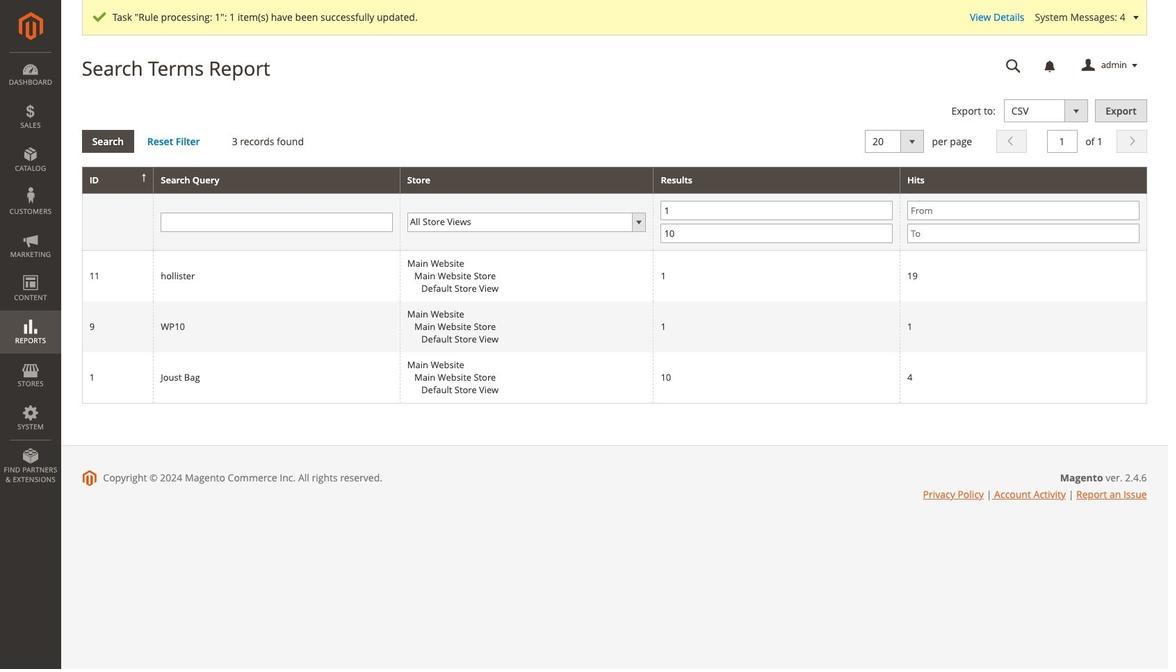 Task type: locate. For each thing, give the bounding box(es) containing it.
magento admin panel image
[[18, 12, 43, 40]]

To text field
[[907, 224, 1139, 244]]

menu bar
[[0, 52, 61, 492]]

None text field
[[1047, 130, 1077, 153]]

To text field
[[661, 224, 893, 244]]

None text field
[[996, 54, 1031, 78], [161, 213, 393, 232], [996, 54, 1031, 78], [161, 213, 393, 232]]

From text field
[[907, 201, 1139, 221]]



Task type: vqa. For each thing, say whether or not it's contained in the screenshot.
menu
no



Task type: describe. For each thing, give the bounding box(es) containing it.
From text field
[[661, 201, 893, 221]]



